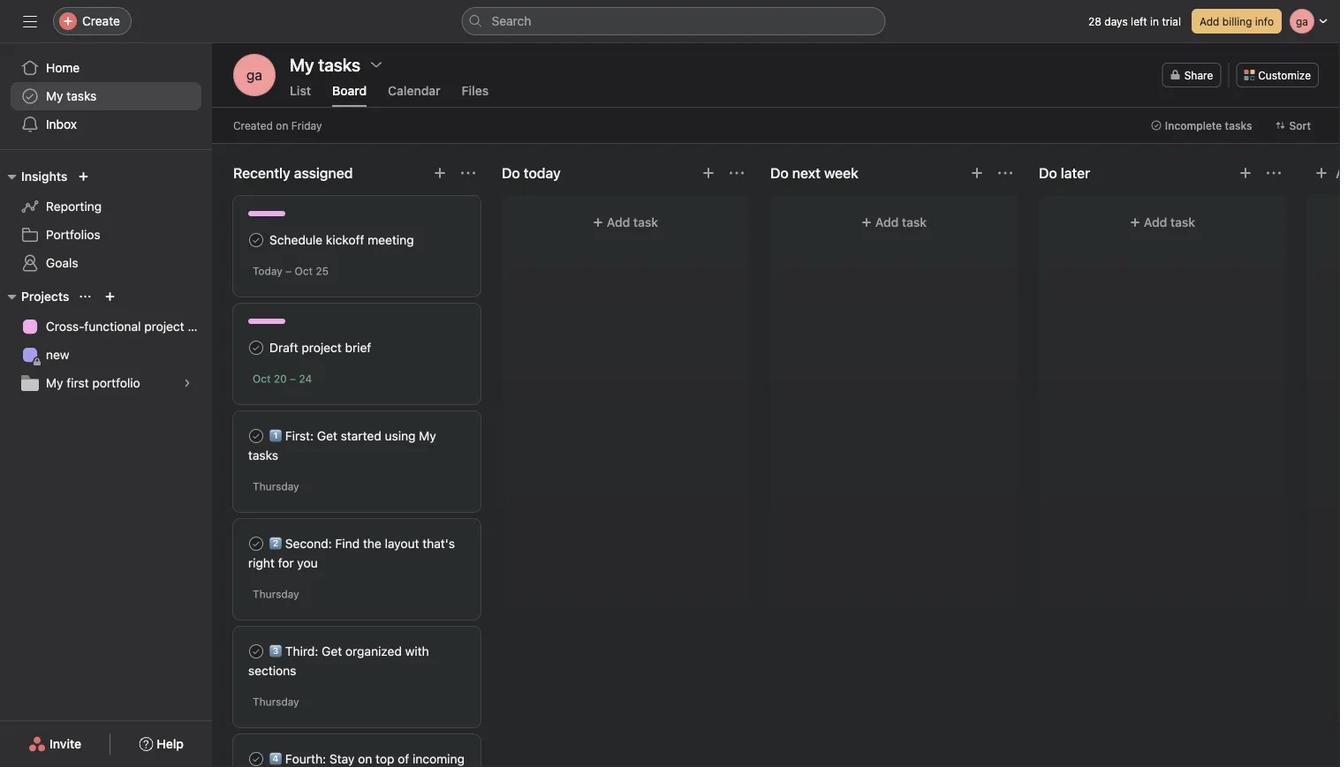 Task type: vqa. For each thing, say whether or not it's contained in the screenshot.
2nd task from the right
yes



Task type: locate. For each thing, give the bounding box(es) containing it.
1 vertical spatial thursday
[[253, 589, 299, 601]]

add billing info
[[1200, 15, 1274, 27]]

board
[[332, 84, 367, 98]]

thursday button down 1️⃣
[[253, 481, 299, 493]]

2 more section actions image from the left
[[1267, 166, 1281, 180]]

sort
[[1290, 119, 1312, 132]]

4 completed image from the top
[[246, 534, 267, 555]]

1 vertical spatial my
[[46, 376, 63, 391]]

add task image left do
[[702, 166, 716, 180]]

1️⃣ first: get started using my tasks
[[248, 429, 436, 463]]

oct 20 – 24
[[253, 373, 312, 385]]

0 horizontal spatial tasks
[[67, 89, 97, 103]]

my inside 1️⃣ first: get started using my tasks
[[419, 429, 436, 444]]

completed image left 1️⃣
[[246, 426, 267, 447]]

– right today
[[286, 265, 292, 278]]

add task image
[[433, 166, 447, 180], [970, 166, 985, 180]]

completed image left 4️⃣
[[246, 749, 267, 768]]

cross-functional project plan link
[[11, 313, 212, 341]]

add task image left do later at the top right
[[970, 166, 985, 180]]

0 horizontal spatial add task image
[[702, 166, 716, 180]]

meeting
[[368, 233, 414, 247]]

completed checkbox left 3️⃣
[[246, 642, 267, 663]]

home
[[46, 61, 80, 75]]

1 horizontal spatial task
[[902, 215, 927, 230]]

projects
[[21, 289, 69, 304]]

fourth:
[[285, 753, 326, 767]]

0 horizontal spatial more section actions image
[[999, 166, 1013, 180]]

2 thursday from the top
[[253, 589, 299, 601]]

more section actions image down sort popup button
[[1267, 166, 1281, 180]]

next week
[[793, 165, 859, 182]]

more section actions image left do later at the top right
[[999, 166, 1013, 180]]

0 vertical spatial completed checkbox
[[246, 338, 267, 359]]

get inside 3️⃣ third: get organized with sections
[[322, 645, 342, 659]]

0 horizontal spatial add task
[[607, 215, 658, 230]]

1 horizontal spatial more section actions image
[[730, 166, 744, 180]]

2 vertical spatial my
[[419, 429, 436, 444]]

5 completed image from the top
[[246, 642, 267, 663]]

completed checkbox for 1️⃣ first: get started using my tasks
[[246, 426, 267, 447]]

Completed checkbox
[[246, 230, 267, 251], [246, 534, 267, 555], [246, 642, 267, 663]]

tasks down 1️⃣
[[248, 449, 278, 463]]

insights
[[21, 169, 67, 184]]

1 completed image from the top
[[246, 230, 267, 251]]

completed checkbox left 2️⃣
[[246, 534, 267, 555]]

completed image up today
[[246, 230, 267, 251]]

3 task from the left
[[1171, 215, 1196, 230]]

0 horizontal spatial oct
[[253, 373, 271, 385]]

0 vertical spatial tasks
[[67, 89, 97, 103]]

1 add task image from the left
[[702, 166, 716, 180]]

–
[[286, 265, 292, 278], [290, 373, 296, 385]]

invite button
[[17, 729, 93, 761]]

help button
[[128, 729, 195, 761]]

2 completed image from the top
[[246, 338, 267, 359]]

1 horizontal spatial add task image
[[1239, 166, 1253, 180]]

0 vertical spatial thursday
[[253, 481, 299, 493]]

the
[[363, 537, 382, 551]]

2 horizontal spatial task
[[1171, 215, 1196, 230]]

tasks inside my tasks link
[[67, 89, 97, 103]]

2 vertical spatial completed checkbox
[[246, 642, 267, 663]]

created on friday
[[233, 119, 322, 132]]

create
[[82, 14, 120, 28]]

get right third:
[[322, 645, 342, 659]]

completed image
[[246, 230, 267, 251], [246, 338, 267, 359], [246, 426, 267, 447], [246, 534, 267, 555], [246, 642, 267, 663], [246, 749, 267, 768]]

1 horizontal spatial on
[[358, 753, 372, 767]]

3 completed image from the top
[[246, 426, 267, 447]]

layout
[[385, 537, 419, 551]]

kickoff
[[326, 233, 364, 247]]

1 more section actions image from the left
[[999, 166, 1013, 180]]

3 add task from the left
[[1144, 215, 1196, 230]]

insights button
[[0, 166, 67, 187]]

add task button
[[513, 207, 739, 239], [781, 207, 1007, 239], [1050, 207, 1276, 239]]

schedule kickoff meeting
[[270, 233, 414, 247]]

thursday button
[[253, 481, 299, 493], [253, 589, 299, 601], [253, 696, 299, 709]]

invite
[[50, 737, 81, 752]]

0 vertical spatial my
[[46, 89, 63, 103]]

search button
[[462, 7, 886, 35]]

more section actions image for do later
[[1267, 166, 1281, 180]]

my left first
[[46, 376, 63, 391]]

2 add task from the left
[[876, 215, 927, 230]]

thursday down 1️⃣
[[253, 481, 299, 493]]

with
[[405, 645, 429, 659]]

2 more section actions image from the left
[[730, 166, 744, 180]]

files link
[[462, 84, 489, 107]]

task
[[634, 215, 658, 230], [902, 215, 927, 230], [1171, 215, 1196, 230]]

more section actions image
[[999, 166, 1013, 180], [1267, 166, 1281, 180]]

tasks right incomplete
[[1225, 119, 1253, 132]]

more section actions image
[[461, 166, 475, 180], [730, 166, 744, 180]]

1 horizontal spatial tasks
[[248, 449, 278, 463]]

2️⃣ second: find the layout that's right for you
[[248, 537, 455, 571]]

customize
[[1259, 69, 1312, 81]]

1 vertical spatial tasks
[[1225, 119, 1253, 132]]

search list box
[[462, 7, 886, 35]]

1 horizontal spatial oct
[[295, 265, 313, 278]]

2 vertical spatial tasks
[[248, 449, 278, 463]]

show options image
[[369, 57, 384, 72]]

sections
[[248, 664, 296, 679]]

25
[[316, 265, 329, 278]]

project up 24 on the left of page
[[302, 341, 342, 355]]

thursday down sections at the left bottom of page
[[253, 696, 299, 709]]

2 completed checkbox from the top
[[246, 534, 267, 555]]

6 completed image from the top
[[246, 749, 267, 768]]

calendar
[[388, 84, 441, 98]]

2 completed checkbox from the top
[[246, 426, 267, 447]]

1 vertical spatial project
[[302, 341, 342, 355]]

sort button
[[1268, 113, 1319, 138]]

24
[[299, 373, 312, 385]]

3️⃣
[[270, 645, 282, 659]]

stay
[[330, 753, 355, 767]]

1 add task from the left
[[607, 215, 658, 230]]

20
[[274, 373, 287, 385]]

third:
[[285, 645, 318, 659]]

1 thursday button from the top
[[253, 481, 299, 493]]

right
[[248, 556, 275, 571]]

add task for do later
[[1144, 215, 1196, 230]]

0 horizontal spatial add task image
[[433, 166, 447, 180]]

add task button for do today
[[513, 207, 739, 239]]

1 add task image from the left
[[433, 166, 447, 180]]

3 completed checkbox from the top
[[246, 642, 267, 663]]

– left 24 on the left of page
[[290, 373, 296, 385]]

1 horizontal spatial add task image
[[970, 166, 985, 180]]

my right using
[[419, 429, 436, 444]]

completed image left draft
[[246, 338, 267, 359]]

add task button for do next week
[[781, 207, 1007, 239]]

0 vertical spatial thursday button
[[253, 481, 299, 493]]

get right first:
[[317, 429, 338, 444]]

add task image for do later
[[1239, 166, 1253, 180]]

1 completed checkbox from the top
[[246, 230, 267, 251]]

2 vertical spatial thursday
[[253, 696, 299, 709]]

completed image left 3️⃣
[[246, 642, 267, 663]]

1 vertical spatial oct
[[253, 373, 271, 385]]

completed checkbox left draft
[[246, 338, 267, 359]]

add task for do today
[[607, 215, 658, 230]]

1 thursday from the top
[[253, 481, 299, 493]]

trial
[[1162, 15, 1182, 27]]

2 add task image from the left
[[1239, 166, 1253, 180]]

on
[[276, 119, 288, 132], [358, 753, 372, 767]]

1 task from the left
[[634, 215, 658, 230]]

tasks down home
[[67, 89, 97, 103]]

completed checkbox for 4️⃣ fourth: stay on top of incoming
[[246, 749, 267, 768]]

1 completed checkbox from the top
[[246, 338, 267, 359]]

add task image down incomplete tasks
[[1239, 166, 1253, 180]]

more section actions image left do
[[730, 166, 744, 180]]

3 thursday button from the top
[[253, 696, 299, 709]]

add task
[[607, 215, 658, 230], [876, 215, 927, 230], [1144, 215, 1196, 230]]

project left "plan"
[[144, 319, 184, 334]]

2 vertical spatial completed checkbox
[[246, 749, 267, 768]]

info
[[1256, 15, 1274, 27]]

project
[[144, 319, 184, 334], [302, 341, 342, 355]]

add
[[1200, 15, 1220, 27], [607, 215, 630, 230], [876, 215, 899, 230], [1144, 215, 1168, 230]]

1 horizontal spatial add task
[[876, 215, 927, 230]]

incomplete tasks button
[[1143, 113, 1261, 138]]

oct left 20
[[253, 373, 271, 385]]

completed checkbox for 2️⃣ second: find the layout that's right for you
[[246, 534, 267, 555]]

add task for do next week
[[876, 215, 927, 230]]

my
[[46, 89, 63, 103], [46, 376, 63, 391], [419, 429, 436, 444]]

1 vertical spatial thursday button
[[253, 589, 299, 601]]

oct
[[295, 265, 313, 278], [253, 373, 271, 385]]

1 vertical spatial completed checkbox
[[246, 426, 267, 447]]

3 completed checkbox from the top
[[246, 749, 267, 768]]

completed checkbox for 3️⃣ third: get organized with sections
[[246, 642, 267, 663]]

my inside projects element
[[46, 376, 63, 391]]

2 add task image from the left
[[970, 166, 985, 180]]

get inside 1️⃣ first: get started using my tasks
[[317, 429, 338, 444]]

portfolio
[[92, 376, 140, 391]]

new image
[[78, 171, 89, 182]]

0 horizontal spatial project
[[144, 319, 184, 334]]

on left the friday
[[276, 119, 288, 132]]

0 horizontal spatial task
[[634, 215, 658, 230]]

add task image for do next week
[[970, 166, 985, 180]]

completed image left 2️⃣
[[246, 534, 267, 555]]

my up inbox
[[46, 89, 63, 103]]

0 vertical spatial on
[[276, 119, 288, 132]]

get
[[317, 429, 338, 444], [322, 645, 342, 659]]

1 vertical spatial completed checkbox
[[246, 534, 267, 555]]

1 vertical spatial get
[[322, 645, 342, 659]]

friday
[[291, 119, 322, 132]]

3 add task button from the left
[[1050, 207, 1276, 239]]

2 vertical spatial thursday button
[[253, 696, 299, 709]]

my first portfolio link
[[11, 369, 201, 398]]

oct left 25
[[295, 265, 313, 278]]

0 horizontal spatial more section actions image
[[461, 166, 475, 180]]

global element
[[0, 43, 212, 149]]

more section actions image left do today
[[461, 166, 475, 180]]

share
[[1185, 69, 1214, 81]]

task for do later
[[1171, 215, 1196, 230]]

thursday
[[253, 481, 299, 493], [253, 589, 299, 601], [253, 696, 299, 709]]

goals link
[[11, 249, 201, 278]]

0 horizontal spatial on
[[276, 119, 288, 132]]

28 days left in trial
[[1089, 15, 1182, 27]]

2 horizontal spatial add task button
[[1050, 207, 1276, 239]]

2 add task button from the left
[[781, 207, 1007, 239]]

new
[[46, 348, 69, 362]]

2 task from the left
[[902, 215, 927, 230]]

2 horizontal spatial tasks
[[1225, 119, 1253, 132]]

0 vertical spatial get
[[317, 429, 338, 444]]

completed checkbox left 1️⃣
[[246, 426, 267, 447]]

see details, my first portfolio image
[[182, 378, 193, 389]]

1 add task button from the left
[[513, 207, 739, 239]]

completed checkbox left 4️⃣
[[246, 749, 267, 768]]

0 vertical spatial completed checkbox
[[246, 230, 267, 251]]

cross-functional project plan
[[46, 319, 212, 334]]

0 horizontal spatial add task button
[[513, 207, 739, 239]]

reporting link
[[11, 193, 201, 221]]

add task image
[[702, 166, 716, 180], [1239, 166, 1253, 180]]

2 horizontal spatial add task
[[1144, 215, 1196, 230]]

more section actions image for do next week
[[999, 166, 1013, 180]]

thursday button down sections at the left bottom of page
[[253, 696, 299, 709]]

1 horizontal spatial add task button
[[781, 207, 1007, 239]]

add task image down calendar link
[[433, 166, 447, 180]]

thursday button down for
[[253, 589, 299, 601]]

my inside the global element
[[46, 89, 63, 103]]

for
[[278, 556, 294, 571]]

goals
[[46, 256, 78, 270]]

on left "top"
[[358, 753, 372, 767]]

1 horizontal spatial more section actions image
[[1267, 166, 1281, 180]]

Completed checkbox
[[246, 338, 267, 359], [246, 426, 267, 447], [246, 749, 267, 768]]

thursday down for
[[253, 589, 299, 601]]

completed checkbox up today
[[246, 230, 267, 251]]

tasks
[[67, 89, 97, 103], [1225, 119, 1253, 132], [248, 449, 278, 463]]

2 thursday button from the top
[[253, 589, 299, 601]]

1 vertical spatial on
[[358, 753, 372, 767]]

1 more section actions image from the left
[[461, 166, 475, 180]]

tasks inside incomplete tasks dropdown button
[[1225, 119, 1253, 132]]

add billing info button
[[1192, 9, 1282, 34]]



Task type: describe. For each thing, give the bounding box(es) containing it.
search
[[492, 14, 532, 28]]

my for my tasks
[[46, 89, 63, 103]]

completed image for 1️⃣ first: get started using my tasks
[[246, 426, 267, 447]]

list
[[290, 84, 311, 98]]

home link
[[11, 54, 201, 82]]

projects button
[[0, 286, 69, 308]]

tasks for incomplete tasks
[[1225, 119, 1253, 132]]

completed image for 3️⃣ third: get organized with sections
[[246, 642, 267, 663]]

get for third:
[[322, 645, 342, 659]]

add task image for do today
[[702, 166, 716, 180]]

organized
[[346, 645, 402, 659]]

incomplete
[[1165, 119, 1223, 132]]

my tasks
[[290, 54, 361, 75]]

draft project brief
[[270, 341, 371, 355]]

do next week
[[771, 165, 859, 182]]

completed image for draft project brief
[[246, 338, 267, 359]]

on inside 4️⃣ fourth: stay on top of incoming
[[358, 753, 372, 767]]

ga button
[[233, 54, 276, 96]]

list link
[[290, 84, 311, 107]]

add for do later
[[1144, 215, 1168, 230]]

4️⃣ fourth: stay on top of incoming
[[248, 753, 465, 768]]

my tasks link
[[11, 82, 201, 110]]

thursday for right
[[253, 589, 299, 601]]

do
[[771, 165, 789, 182]]

3 thursday from the top
[[253, 696, 299, 709]]

left
[[1131, 15, 1148, 27]]

schedule
[[270, 233, 323, 247]]

new project or portfolio image
[[105, 292, 115, 302]]

completed image for 4️⃣ fourth: stay on top of incoming
[[246, 749, 267, 768]]

add task image for recently assigned
[[433, 166, 447, 180]]

thursday button for right
[[253, 589, 299, 601]]

you
[[297, 556, 318, 571]]

draft
[[270, 341, 298, 355]]

do later
[[1039, 165, 1091, 182]]

insights element
[[0, 161, 212, 281]]

my for my first portfolio
[[46, 376, 63, 391]]

0 vertical spatial –
[[286, 265, 292, 278]]

my first portfolio
[[46, 376, 140, 391]]

created
[[233, 119, 273, 132]]

4️⃣
[[270, 753, 282, 767]]

days
[[1105, 15, 1128, 27]]

second:
[[285, 537, 332, 551]]

create button
[[53, 7, 132, 35]]

completed checkbox for draft project brief
[[246, 338, 267, 359]]

hide sidebar image
[[23, 14, 37, 28]]

1 vertical spatial –
[[290, 373, 296, 385]]

3️⃣ third: get organized with sections
[[248, 645, 429, 679]]

using
[[385, 429, 416, 444]]

new link
[[11, 341, 201, 369]]

tasks for my tasks
[[67, 89, 97, 103]]

that's
[[423, 537, 455, 551]]

cross-
[[46, 319, 84, 334]]

28
[[1089, 15, 1102, 27]]

portfolios
[[46, 228, 100, 242]]

find
[[335, 537, 360, 551]]

billing
[[1223, 15, 1253, 27]]

add for do next week
[[876, 215, 899, 230]]

thursday button for tasks
[[253, 481, 299, 493]]

completed checkbox for schedule kickoff meeting
[[246, 230, 267, 251]]

calendar link
[[388, 84, 441, 107]]

files
[[462, 84, 489, 98]]

first
[[67, 376, 89, 391]]

of
[[398, 753, 409, 767]]

completed image for schedule kickoff meeting
[[246, 230, 267, 251]]

help
[[157, 737, 184, 752]]

add task button for do later
[[1050, 207, 1276, 239]]

incomplete tasks
[[1165, 119, 1253, 132]]

do today
[[502, 165, 561, 182]]

1️⃣
[[270, 429, 282, 444]]

2️⃣
[[270, 537, 282, 551]]

customize button
[[1237, 63, 1319, 87]]

thursday for tasks
[[253, 481, 299, 493]]

1 horizontal spatial project
[[302, 341, 342, 355]]

board link
[[332, 84, 367, 107]]

task for do today
[[634, 215, 658, 230]]

add for do today
[[607, 215, 630, 230]]

inbox link
[[11, 110, 201, 139]]

show options, current sort, top image
[[80, 292, 91, 302]]

my tasks
[[46, 89, 97, 103]]

0 vertical spatial project
[[144, 319, 184, 334]]

task for do next week
[[902, 215, 927, 230]]

ga
[[247, 67, 262, 84]]

more section actions image for recently assigned
[[461, 166, 475, 180]]

portfolios link
[[11, 221, 201, 249]]

functional
[[84, 319, 141, 334]]

today – oct 25
[[253, 265, 329, 278]]

tasks inside 1️⃣ first: get started using my tasks
[[248, 449, 278, 463]]

reporting
[[46, 199, 102, 214]]

plan
[[188, 319, 212, 334]]

in
[[1151, 15, 1160, 27]]

today
[[253, 265, 283, 278]]

completed image for 2️⃣ second: find the layout that's right for you
[[246, 534, 267, 555]]

get for first:
[[317, 429, 338, 444]]

add inside button
[[1200, 15, 1220, 27]]

top
[[376, 753, 395, 767]]

incoming
[[413, 753, 465, 767]]

projects element
[[0, 281, 212, 401]]

more section actions image for do today
[[730, 166, 744, 180]]

0 vertical spatial oct
[[295, 265, 313, 278]]



